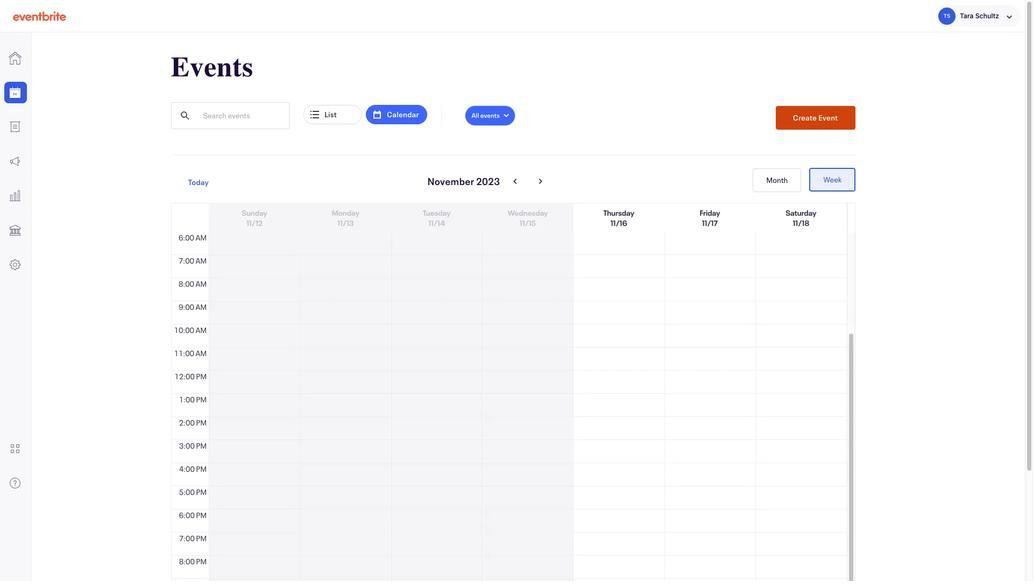 Task type: describe. For each thing, give the bounding box(es) containing it.
wednesday 11/15
[[508, 208, 548, 228]]

today button
[[171, 171, 226, 194]]

8:00 am
[[179, 279, 207, 289]]

am for 9:00 am
[[196, 302, 207, 312]]

Marketing text field
[[0, 151, 31, 172]]

2023
[[476, 175, 500, 188]]

display default image for orders text box
[[9, 121, 22, 133]]

1:00
[[179, 394, 195, 405]]

tuesday 11/14
[[423, 208, 451, 228]]

7:00 am
[[179, 256, 207, 266]]

7:00 for 7:00 pm
[[179, 533, 195, 543]]

monday 11/13
[[332, 208, 359, 228]]

create
[[793, 112, 817, 123]]

11/13
[[337, 218, 354, 228]]

6:00 for 6:00 am
[[179, 232, 194, 243]]

wednesday
[[508, 208, 548, 218]]

tara
[[960, 12, 974, 20]]

tara schultz menu bar
[[923, 0, 1025, 32]]

all events link
[[465, 105, 515, 126]]

11:00 am
[[174, 348, 207, 358]]

pm for 3:00 pm
[[196, 441, 207, 451]]

2:00
[[179, 418, 195, 428]]

saturday
[[786, 208, 817, 218]]

saturday 11/18
[[786, 208, 817, 228]]

Reporting text field
[[0, 185, 31, 207]]

pm for 4:00 pm
[[196, 464, 207, 474]]

list button
[[304, 105, 362, 124]]

6:00 pm
[[179, 510, 207, 520]]

event
[[818, 112, 838, 123]]

Home text field
[[0, 47, 31, 69]]

display default image for reporting text box
[[9, 189, 22, 202]]

11/16
[[611, 218, 627, 228]]

11/14
[[428, 218, 445, 228]]

pm for 6:00 pm
[[196, 510, 207, 520]]

3:00 pm
[[179, 441, 207, 451]]

am for 6:00 am
[[196, 232, 207, 243]]

6:00 for 6:00 pm
[[179, 510, 195, 520]]

12:00
[[175, 371, 195, 382]]

display default image for org settings text field
[[9, 258, 22, 271]]

Org Settings text field
[[0, 254, 31, 276]]

11/12
[[246, 218, 263, 228]]

today
[[188, 177, 209, 187]]

november 2023
[[427, 175, 500, 188]]

create event link
[[776, 106, 855, 130]]

11/18
[[793, 218, 809, 228]]

tuesday
[[423, 208, 451, 218]]

all
[[472, 111, 479, 120]]

Events text field
[[0, 82, 31, 103]]

1:00 pm
[[179, 394, 207, 405]]

8:00 for 8:00 pm
[[179, 556, 195, 567]]



Task type: locate. For each thing, give the bounding box(es) containing it.
option group containing week
[[753, 168, 856, 192]]

pm for 2:00 pm
[[196, 418, 207, 428]]

4 am from the top
[[196, 302, 207, 312]]

all events
[[472, 111, 500, 120]]

7 pm from the top
[[196, 510, 207, 520]]

display default image
[[9, 52, 22, 65], [9, 155, 22, 168], [9, 258, 22, 271]]

2 am from the top
[[196, 256, 207, 266]]

am down '7:00 am'
[[196, 279, 207, 289]]

display default image up display active image
[[9, 52, 22, 65]]

pm for 12:00 pm
[[196, 371, 207, 382]]

pm
[[196, 371, 207, 382], [196, 394, 207, 405], [196, 418, 207, 428], [196, 441, 207, 451], [196, 464, 207, 474], [196, 487, 207, 497], [196, 510, 207, 520], [196, 533, 207, 543], [196, 556, 207, 567]]

display default image inside help center text field
[[9, 477, 22, 490]]

pm for 7:00 pm
[[196, 533, 207, 543]]

all events menu bar
[[465, 105, 515, 130]]

12:00 pm
[[175, 371, 207, 382]]

4:00
[[179, 464, 195, 474]]

display default image inside org settings text field
[[9, 258, 22, 271]]

0 vertical spatial 7:00
[[179, 256, 194, 266]]

0 vertical spatial 6:00
[[179, 232, 194, 243]]

pm right 1:00
[[196, 394, 207, 405]]

schultz
[[975, 12, 999, 20]]

option group
[[753, 168, 856, 192]]

display default image inside reporting text box
[[9, 189, 22, 202]]

0 vertical spatial display default image
[[9, 52, 22, 65]]

11/17
[[702, 218, 718, 228]]

am
[[196, 232, 207, 243], [196, 256, 207, 266], [196, 279, 207, 289], [196, 302, 207, 312], [196, 325, 207, 335], [196, 348, 207, 358]]

sunday 11/12
[[242, 208, 267, 228]]

0 vertical spatial 8:00
[[179, 279, 194, 289]]

1 pm from the top
[[196, 371, 207, 382]]

7:00 pm
[[179, 533, 207, 543]]

create event
[[793, 112, 838, 123]]

pm up 8:00 pm
[[196, 533, 207, 543]]

1 am from the top
[[196, 232, 207, 243]]

friday 11/17
[[700, 208, 720, 228]]

pm down 7:00 pm
[[196, 556, 207, 567]]

8:00 for 8:00 am
[[179, 279, 194, 289]]

6:00 up '7:00 am'
[[179, 232, 194, 243]]

3 display default image from the top
[[9, 224, 22, 237]]

7:00
[[179, 256, 194, 266], [179, 533, 195, 543]]

eventbrite image
[[13, 10, 66, 21]]

pm for 1:00 pm
[[196, 394, 207, 405]]

events
[[480, 111, 500, 120]]

10:00 am
[[174, 325, 207, 335]]

display default image inside the finance text box
[[9, 224, 22, 237]]

5 pm from the top
[[196, 464, 207, 474]]

display default image up help center text field
[[9, 442, 22, 455]]

1 vertical spatial display default image
[[9, 155, 22, 168]]

11:00
[[174, 348, 194, 358]]

6:00 down 5:00
[[179, 510, 195, 520]]

display default image up org settings text field
[[9, 224, 22, 237]]

2 display default image from the top
[[9, 189, 22, 202]]

display active image
[[9, 86, 22, 99]]

display default image
[[9, 121, 22, 133], [9, 189, 22, 202], [9, 224, 22, 237], [9, 442, 22, 455], [9, 477, 22, 490]]

pm right 3:00 on the left of the page
[[196, 441, 207, 451]]

2 display default image from the top
[[9, 155, 22, 168]]

5 display default image from the top
[[9, 477, 22, 490]]

3:00
[[179, 441, 195, 451]]

8 pm from the top
[[196, 533, 207, 543]]

4:00 pm
[[179, 464, 207, 474]]

7:00 down 6:00 pm
[[179, 533, 195, 543]]

1 vertical spatial 8:00
[[179, 556, 195, 567]]

6:00 am
[[179, 232, 207, 243]]

1 display default image from the top
[[9, 121, 22, 133]]

am up 8:00 am
[[196, 256, 207, 266]]

display default image inside "apps" text box
[[9, 442, 22, 455]]

display default image inside marketing text box
[[9, 155, 22, 168]]

2 vertical spatial display default image
[[9, 258, 22, 271]]

3 pm from the top
[[196, 418, 207, 428]]

7:00 for 7:00 am
[[179, 256, 194, 266]]

display default image down orders text box
[[9, 155, 22, 168]]

3 am from the top
[[196, 279, 207, 289]]

pm right 2:00
[[196, 418, 207, 428]]

month
[[766, 175, 788, 185]]

display default image down display active image
[[9, 121, 22, 133]]

Search events text field
[[196, 103, 289, 128]]

pm right 5:00
[[196, 487, 207, 497]]

1 vertical spatial 7:00
[[179, 533, 195, 543]]

thursday
[[603, 208, 634, 218]]

Apps text field
[[0, 438, 31, 460]]

tara schultz
[[960, 12, 999, 20]]

week
[[824, 174, 842, 185]]

10:00
[[174, 325, 194, 335]]

8:00 up 9:00
[[179, 279, 194, 289]]

pm for 8:00 pm
[[196, 556, 207, 567]]

thursday 11/16
[[603, 208, 634, 228]]

1 vertical spatial 6:00
[[179, 510, 195, 520]]

5 am from the top
[[196, 325, 207, 335]]

5:00
[[179, 487, 195, 497]]

2 pm from the top
[[196, 394, 207, 405]]

sunday
[[242, 208, 267, 218]]

display default image for "apps" text box
[[9, 442, 22, 455]]

events
[[171, 51, 253, 83]]

display default image for marketing text box
[[9, 155, 22, 168]]

6 am from the top
[[196, 348, 207, 358]]

am for 7:00 am
[[196, 256, 207, 266]]

am for 10:00 am
[[196, 325, 207, 335]]

display default image for the finance text box
[[9, 224, 22, 237]]

8:00
[[179, 279, 194, 289], [179, 556, 195, 567]]

4 pm from the top
[[196, 441, 207, 451]]

Help Center text field
[[0, 472, 31, 494]]

pm for 5:00 pm
[[196, 487, 207, 497]]

9:00
[[179, 302, 194, 312]]

8:00 pm
[[179, 556, 207, 567]]

display default image inside orders text box
[[9, 121, 22, 133]]

6:00
[[179, 232, 194, 243], [179, 510, 195, 520]]

monday
[[332, 208, 359, 218]]

am for 8:00 am
[[196, 279, 207, 289]]

9:00 am
[[179, 302, 207, 312]]

am right 10:00
[[196, 325, 207, 335]]

2:00 pm
[[179, 418, 207, 428]]

am for 11:00 am
[[196, 348, 207, 358]]

6 pm from the top
[[196, 487, 207, 497]]

display default image down marketing text box
[[9, 189, 22, 202]]

9 pm from the top
[[196, 556, 207, 567]]

am right 11:00
[[196, 348, 207, 358]]

display default image down the finance text box
[[9, 258, 22, 271]]

list
[[325, 109, 337, 119]]

4 display default image from the top
[[9, 442, 22, 455]]

1 display default image from the top
[[9, 52, 22, 65]]

display default image down "apps" text box
[[9, 477, 22, 490]]

3 display default image from the top
[[9, 258, 22, 271]]

november
[[427, 175, 474, 188]]

friday
[[700, 208, 720, 218]]

display default image for help center text field
[[9, 477, 22, 490]]

11/15
[[520, 218, 536, 228]]

7:00 up 8:00 am
[[179, 256, 194, 266]]

pm right 4:00
[[196, 464, 207, 474]]

Orders text field
[[0, 116, 31, 138]]

5:00 pm
[[179, 487, 207, 497]]

display default image for home text field
[[9, 52, 22, 65]]

am right 9:00
[[196, 302, 207, 312]]

8:00 down 7:00 pm
[[179, 556, 195, 567]]

display default image inside home text field
[[9, 52, 22, 65]]

Finance text field
[[0, 220, 31, 241]]

am up '7:00 am'
[[196, 232, 207, 243]]

pm right 12:00 on the left
[[196, 371, 207, 382]]

pm down 5:00 pm
[[196, 510, 207, 520]]



Task type: vqa. For each thing, say whether or not it's contained in the screenshot.
11/12
yes



